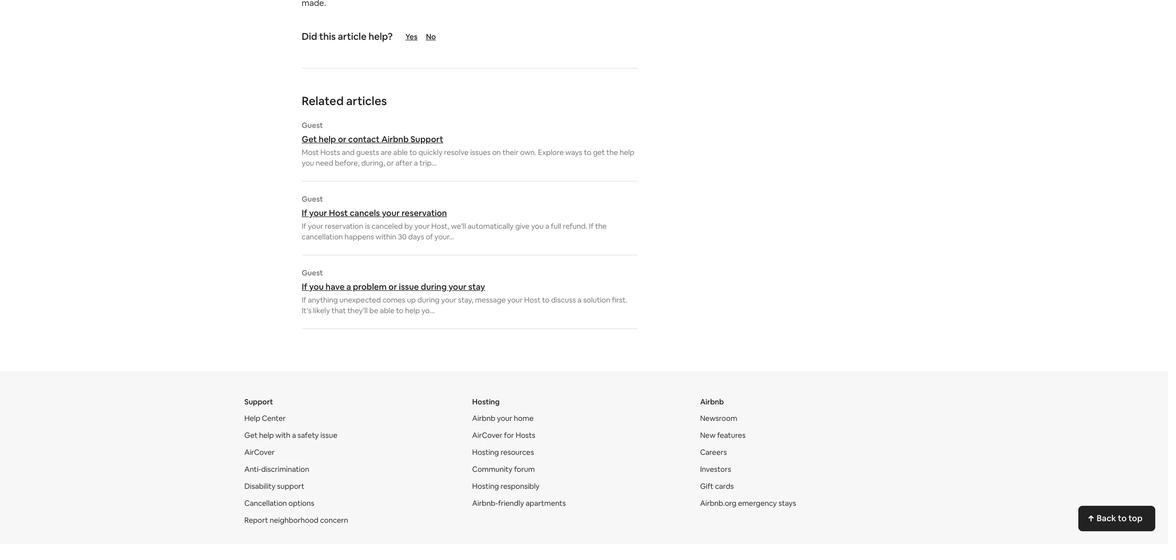 Task type: describe. For each thing, give the bounding box(es) containing it.
likely
[[313, 306, 330, 315]]

resolve
[[444, 147, 469, 157]]

airbnb for airbnb your home
[[473, 413, 496, 423]]

guest if you have a problem or issue during your stay if anything unexpected comes up during your stay, message your host to discuss a solution first. it's likely that they'll be able to help yo…
[[302, 268, 628, 315]]

first.
[[612, 295, 628, 305]]

cards
[[715, 481, 734, 491]]

guests
[[356, 147, 379, 157]]

canceled
[[372, 221, 403, 231]]

message
[[475, 295, 506, 305]]

to inside button
[[1119, 513, 1127, 524]]

give
[[516, 221, 530, 231]]

if you have a problem or issue during your stay element
[[302, 268, 637, 316]]

get inside guest get help or contact airbnb support most hosts and guests are able to quickly resolve issues on their own. explore ways to get the help you need before, during, or after a trip…
[[302, 134, 317, 145]]

features
[[718, 430, 746, 440]]

problem
[[353, 281, 387, 292]]

hosting responsibly link
[[473, 481, 540, 491]]

articles
[[346, 93, 387, 108]]

comes
[[383, 295, 406, 305]]

after
[[396, 158, 413, 168]]

airbnb for airbnb
[[700, 397, 724, 407]]

report
[[245, 515, 268, 525]]

no
[[426, 32, 436, 41]]

safety
[[298, 430, 319, 440]]

anything
[[308, 295, 338, 305]]

community
[[473, 464, 513, 474]]

help center link
[[245, 413, 286, 423]]

and
[[342, 147, 355, 157]]

stay,
[[458, 295, 474, 305]]

newsroom link
[[700, 413, 738, 423]]

article
[[338, 30, 367, 42]]

1 vertical spatial issue
[[321, 430, 338, 440]]

you inside guest if your host cancels your reservation if your reservation is canceled by your host, we'll automatically give you a full refund. if the cancellation happens within 30 days of your…
[[532, 221, 544, 231]]

automatically
[[468, 221, 514, 231]]

related articles
[[302, 93, 387, 108]]

get
[[593, 147, 605, 157]]

this
[[319, 30, 336, 42]]

able inside guest if you have a problem or issue during your stay if anything unexpected comes up during your stay, message your host to discuss a solution first. it's likely that they'll be able to help yo…
[[380, 306, 395, 315]]

yes
[[406, 32, 418, 41]]

need
[[316, 158, 333, 168]]

did
[[302, 30, 317, 42]]

aircover link
[[245, 447, 275, 457]]

have
[[326, 281, 345, 292]]

guest if your host cancels your reservation if your reservation is canceled by your host, we'll automatically give you a full refund. if the cancellation happens within 30 days of your…
[[302, 194, 607, 241]]

up
[[407, 295, 416, 305]]

host inside guest if you have a problem or issue during your stay if anything unexpected comes up during your stay, message your host to discuss a solution first. it's likely that they'll be able to help yo…
[[525, 295, 541, 305]]

own.
[[520, 147, 537, 157]]

1 vertical spatial or
[[387, 158, 394, 168]]

able inside guest get help or contact airbnb support most hosts and guests are able to quickly resolve issues on their own. explore ways to get the help you need before, during, or after a trip…
[[394, 147, 408, 157]]

forum
[[514, 464, 535, 474]]

help up most
[[319, 134, 336, 145]]

is
[[365, 221, 370, 231]]

help center
[[245, 413, 286, 423]]

get help or contact airbnb support element
[[302, 120, 637, 168]]

before,
[[335, 158, 360, 168]]

of
[[426, 232, 433, 241]]

cancellation
[[302, 232, 343, 241]]

apartments
[[526, 498, 566, 508]]

stay
[[469, 281, 485, 292]]

yo…
[[422, 306, 435, 315]]

cancellation options
[[245, 498, 314, 508]]

airbnb-
[[473, 498, 498, 508]]

they'll
[[348, 306, 368, 315]]

friendly
[[498, 498, 524, 508]]

hosts inside guest get help or contact airbnb support most hosts and guests are able to quickly resolve issues on their own. explore ways to get the help you need before, during, or after a trip…
[[321, 147, 340, 157]]

explore
[[538, 147, 564, 157]]

if your host cancels your reservation link
[[302, 207, 637, 219]]

aircover for aircover for hosts
[[473, 430, 503, 440]]

anti-
[[245, 464, 261, 474]]

anti-discrimination link
[[245, 464, 309, 474]]

aircover for hosts link
[[473, 430, 536, 440]]

a right have
[[347, 281, 351, 292]]

you inside guest get help or contact airbnb support most hosts and guests are able to quickly resolve issues on their own. explore ways to get the help you need before, during, or after a trip…
[[302, 158, 314, 168]]

solution
[[584, 295, 611, 305]]

new
[[700, 430, 716, 440]]

responsibly
[[501, 481, 540, 491]]

careers link
[[700, 447, 727, 457]]

disability
[[245, 481, 276, 491]]

to left discuss
[[542, 295, 550, 305]]

get help with a safety issue link
[[245, 430, 338, 440]]

issues
[[470, 147, 491, 157]]

hosting for hosting responsibly
[[473, 481, 499, 491]]

cancellation options link
[[245, 498, 314, 508]]

unexpected
[[340, 295, 381, 305]]

airbnb.org emergency stays link
[[700, 498, 797, 508]]

investors link
[[700, 464, 732, 474]]

new features link
[[700, 430, 746, 440]]

your…
[[435, 232, 455, 241]]

the inside guest if your host cancels your reservation if your reservation is canceled by your host, we'll automatically give you a full refund. if the cancellation happens within 30 days of your…
[[596, 221, 607, 231]]

during,
[[361, 158, 385, 168]]

aircover for hosts
[[473, 430, 536, 440]]

community forum link
[[473, 464, 535, 474]]

1 horizontal spatial reservation
[[402, 207, 447, 219]]

newsroom
[[700, 413, 738, 423]]

help inside guest if you have a problem or issue during your stay if anything unexpected comes up during your stay, message your host to discuss a solution first. it's likely that they'll be able to help yo…
[[405, 306, 420, 315]]

host inside guest if your host cancels your reservation if your reservation is canceled by your host, we'll automatically give you a full refund. if the cancellation happens within 30 days of your…
[[329, 207, 348, 219]]



Task type: vqa. For each thing, say whether or not it's contained in the screenshot.
Inbox link on the left
no



Task type: locate. For each thing, give the bounding box(es) containing it.
guest inside guest if you have a problem or issue during your stay if anything unexpected comes up during your stay, message your host to discuss a solution first. it's likely that they'll be able to help yo…
[[302, 268, 323, 277]]

airbnb.org emergency stays
[[700, 498, 797, 508]]

to left get
[[584, 147, 592, 157]]

emergency
[[739, 498, 777, 508]]

cancellation
[[245, 498, 287, 508]]

0 horizontal spatial issue
[[321, 430, 338, 440]]

hosting for hosting
[[473, 397, 500, 407]]

airbnb up are
[[382, 134, 409, 145]]

hosting responsibly
[[473, 481, 540, 491]]

0 vertical spatial able
[[394, 147, 408, 157]]

hosting up airbnb your home link in the bottom of the page
[[473, 397, 500, 407]]

new features
[[700, 430, 746, 440]]

quickly
[[419, 147, 443, 157]]

guest get help or contact airbnb support most hosts and guests are able to quickly resolve issues on their own. explore ways to get the help you need before, during, or after a trip…
[[302, 120, 635, 168]]

1 vertical spatial the
[[596, 221, 607, 231]]

options
[[289, 498, 314, 508]]

help left the with
[[259, 430, 274, 440]]

their
[[503, 147, 519, 157]]

back to top
[[1097, 513, 1143, 524]]

the inside guest get help or contact airbnb support most hosts and guests are able to quickly resolve issues on their own. explore ways to get the help you need before, during, or after a trip…
[[607, 147, 618, 157]]

back
[[1097, 513, 1117, 524]]

top
[[1129, 513, 1143, 524]]

0 horizontal spatial support
[[245, 397, 273, 407]]

1 vertical spatial able
[[380, 306, 395, 315]]

community forum
[[473, 464, 535, 474]]

anti-discrimination
[[245, 464, 309, 474]]

careers
[[700, 447, 727, 457]]

no button
[[426, 32, 457, 41]]

0 horizontal spatial airbnb
[[382, 134, 409, 145]]

hosts right for
[[516, 430, 536, 440]]

support up quickly
[[411, 134, 444, 145]]

neighborhood
[[270, 515, 319, 525]]

get up most
[[302, 134, 317, 145]]

the right refund.
[[596, 221, 607, 231]]

or
[[338, 134, 347, 145], [387, 158, 394, 168], [389, 281, 397, 292]]

0 horizontal spatial get
[[245, 430, 258, 440]]

a right discuss
[[578, 295, 582, 305]]

issue inside guest if you have a problem or issue during your stay if anything unexpected comes up during your stay, message your host to discuss a solution first. it's likely that they'll be able to help yo…
[[399, 281, 419, 292]]

2 vertical spatial guest
[[302, 268, 323, 277]]

0 vertical spatial or
[[338, 134, 347, 145]]

get help or contact airbnb support link
[[302, 134, 637, 145]]

be
[[370, 306, 378, 315]]

help
[[245, 413, 260, 423]]

investors
[[700, 464, 732, 474]]

0 horizontal spatial host
[[329, 207, 348, 219]]

or up 'comes'
[[389, 281, 397, 292]]

2 vertical spatial hosting
[[473, 481, 499, 491]]

a
[[414, 158, 418, 168], [546, 221, 550, 231], [347, 281, 351, 292], [578, 295, 582, 305], [292, 430, 296, 440]]

gift cards link
[[700, 481, 734, 491]]

you inside guest if you have a problem or issue during your stay if anything unexpected comes up during your stay, message your host to discuss a solution first. it's likely that they'll be able to help yo…
[[309, 281, 324, 292]]

guest for you
[[302, 268, 323, 277]]

1 horizontal spatial hosts
[[516, 430, 536, 440]]

guest for help
[[302, 120, 323, 130]]

airbnb your home link
[[473, 413, 534, 423]]

by
[[405, 221, 413, 231]]

on
[[492, 147, 501, 157]]

0 horizontal spatial reservation
[[325, 221, 364, 231]]

host
[[329, 207, 348, 219], [525, 295, 541, 305]]

1 horizontal spatial host
[[525, 295, 541, 305]]

issue right safety
[[321, 430, 338, 440]]

1 vertical spatial you
[[532, 221, 544, 231]]

center
[[262, 413, 286, 423]]

refund.
[[563, 221, 588, 231]]

airbnb-friendly apartments link
[[473, 498, 566, 508]]

a inside guest if your host cancels your reservation if your reservation is canceled by your host, we'll automatically give you a full refund. if the cancellation happens within 30 days of your…
[[546, 221, 550, 231]]

1 vertical spatial hosts
[[516, 430, 536, 440]]

ways
[[566, 147, 583, 157]]

to down 'comes'
[[396, 306, 404, 315]]

for
[[504, 430, 514, 440]]

0 vertical spatial aircover
[[473, 430, 503, 440]]

you down most
[[302, 158, 314, 168]]

0 vertical spatial hosting
[[473, 397, 500, 407]]

1 vertical spatial host
[[525, 295, 541, 305]]

2 vertical spatial or
[[389, 281, 397, 292]]

1 vertical spatial hosting
[[473, 447, 499, 457]]

1 horizontal spatial airbnb
[[473, 413, 496, 423]]

airbnb-friendly apartments
[[473, 498, 566, 508]]

if your host cancels your reservation element
[[302, 194, 637, 242]]

1 horizontal spatial aircover
[[473, 430, 503, 440]]

1 vertical spatial get
[[245, 430, 258, 440]]

most
[[302, 147, 319, 157]]

airbnb up aircover for hosts link
[[473, 413, 496, 423]]

get
[[302, 134, 317, 145], [245, 430, 258, 440]]

hosts
[[321, 147, 340, 157], [516, 430, 536, 440]]

host left cancels at the top left
[[329, 207, 348, 219]]

0 vertical spatial the
[[607, 147, 618, 157]]

a right after on the top of the page
[[414, 158, 418, 168]]

0 horizontal spatial hosts
[[321, 147, 340, 157]]

2 horizontal spatial airbnb
[[700, 397, 724, 407]]

cancels
[[350, 207, 380, 219]]

0 vertical spatial guest
[[302, 120, 323, 130]]

1 vertical spatial during
[[418, 295, 440, 305]]

0 vertical spatial during
[[421, 281, 447, 292]]

get down 'help'
[[245, 430, 258, 440]]

issue up up
[[399, 281, 419, 292]]

you right the give
[[532, 221, 544, 231]]

able up after on the top of the page
[[394, 147, 408, 157]]

0 vertical spatial support
[[411, 134, 444, 145]]

a inside guest get help or contact airbnb support most hosts and guests are able to quickly resolve issues on their own. explore ways to get the help you need before, during, or after a trip…
[[414, 158, 418, 168]]

discuss
[[551, 295, 576, 305]]

2 vertical spatial airbnb
[[473, 413, 496, 423]]

1 horizontal spatial support
[[411, 134, 444, 145]]

aircover
[[473, 430, 503, 440], [245, 447, 275, 457]]

support up help center
[[245, 397, 273, 407]]

0 vertical spatial issue
[[399, 281, 419, 292]]

a right the with
[[292, 430, 296, 440]]

guest down "related"
[[302, 120, 323, 130]]

host,
[[432, 221, 450, 231]]

disability support link
[[245, 481, 305, 491]]

hosting resources
[[473, 447, 534, 457]]

hosting up "community"
[[473, 447, 499, 457]]

1 vertical spatial reservation
[[325, 221, 364, 231]]

you up anything
[[309, 281, 324, 292]]

guest inside guest get help or contact airbnb support most hosts and guests are able to quickly resolve issues on their own. explore ways to get the help you need before, during, or after a trip…
[[302, 120, 323, 130]]

guest up anything
[[302, 268, 323, 277]]

able
[[394, 147, 408, 157], [380, 306, 395, 315]]

disability support
[[245, 481, 305, 491]]

aircover for "aircover" 'link'
[[245, 447, 275, 457]]

support inside guest get help or contact airbnb support most hosts and guests are able to quickly resolve issues on their own. explore ways to get the help you need before, during, or after a trip…
[[411, 134, 444, 145]]

2 guest from the top
[[302, 194, 323, 204]]

guest for your
[[302, 194, 323, 204]]

airbnb.org
[[700, 498, 737, 508]]

0 vertical spatial airbnb
[[382, 134, 409, 145]]

aircover left for
[[473, 430, 503, 440]]

we'll
[[451, 221, 466, 231]]

0 vertical spatial reservation
[[402, 207, 447, 219]]

issue
[[399, 281, 419, 292], [321, 430, 338, 440]]

1 vertical spatial airbnb
[[700, 397, 724, 407]]

to left top
[[1119, 513, 1127, 524]]

3 guest from the top
[[302, 268, 323, 277]]

guest inside guest if your host cancels your reservation if your reservation is canceled by your host, we'll automatically give you a full refund. if the cancellation happens within 30 days of your…
[[302, 194, 323, 204]]

1 vertical spatial guest
[[302, 194, 323, 204]]

1 hosting from the top
[[473, 397, 500, 407]]

reservation
[[402, 207, 447, 219], [325, 221, 364, 231]]

or up and
[[338, 134, 347, 145]]

yes button
[[406, 32, 418, 41]]

host left discuss
[[525, 295, 541, 305]]

able down 'comes'
[[380, 306, 395, 315]]

back to top button
[[1079, 506, 1156, 532]]

aircover up anti-
[[245, 447, 275, 457]]

or down are
[[387, 158, 394, 168]]

to up after on the top of the page
[[410, 147, 417, 157]]

within
[[376, 232, 397, 241]]

with
[[276, 430, 291, 440]]

if you have a problem or issue during your stay link
[[302, 281, 637, 292]]

stays
[[779, 498, 797, 508]]

help right get
[[620, 147, 635, 157]]

airbnb up newsroom link
[[700, 397, 724, 407]]

hosts up need
[[321, 147, 340, 157]]

happens
[[345, 232, 374, 241]]

report neighborhood concern
[[245, 515, 348, 525]]

0 vertical spatial you
[[302, 158, 314, 168]]

related
[[302, 93, 344, 108]]

did this article help?
[[302, 30, 393, 42]]

support
[[277, 481, 305, 491]]

are
[[381, 147, 392, 157]]

reservation up by
[[402, 207, 447, 219]]

2 vertical spatial you
[[309, 281, 324, 292]]

1 guest from the top
[[302, 120, 323, 130]]

0 vertical spatial get
[[302, 134, 317, 145]]

2 hosting from the top
[[473, 447, 499, 457]]

0 horizontal spatial aircover
[[245, 447, 275, 457]]

a left full
[[546, 221, 550, 231]]

30
[[398, 232, 407, 241]]

0 vertical spatial hosts
[[321, 147, 340, 157]]

if
[[302, 207, 307, 219], [302, 221, 306, 231], [589, 221, 594, 231], [302, 281, 307, 292], [302, 295, 306, 305]]

hosting
[[473, 397, 500, 407], [473, 447, 499, 457], [473, 481, 499, 491]]

3 hosting from the top
[[473, 481, 499, 491]]

resources
[[501, 447, 534, 457]]

reservation up happens
[[325, 221, 364, 231]]

1 horizontal spatial issue
[[399, 281, 419, 292]]

or inside guest if you have a problem or issue during your stay if anything unexpected comes up during your stay, message your host to discuss a solution first. it's likely that they'll be able to help yo…
[[389, 281, 397, 292]]

days
[[409, 232, 424, 241]]

hosting for hosting resources
[[473, 447, 499, 457]]

guest down need
[[302, 194, 323, 204]]

the right get
[[607, 147, 618, 157]]

gift
[[700, 481, 714, 491]]

1 vertical spatial support
[[245, 397, 273, 407]]

airbnb
[[382, 134, 409, 145], [700, 397, 724, 407], [473, 413, 496, 423]]

hosting up airbnb-
[[473, 481, 499, 491]]

the
[[607, 147, 618, 157], [596, 221, 607, 231]]

0 vertical spatial host
[[329, 207, 348, 219]]

1 horizontal spatial get
[[302, 134, 317, 145]]

airbnb your home
[[473, 413, 534, 423]]

help down up
[[405, 306, 420, 315]]

airbnb inside guest get help or contact airbnb support most hosts and guests are able to quickly resolve issues on their own. explore ways to get the help you need before, during, or after a trip…
[[382, 134, 409, 145]]

1 vertical spatial aircover
[[245, 447, 275, 457]]

concern
[[320, 515, 348, 525]]



